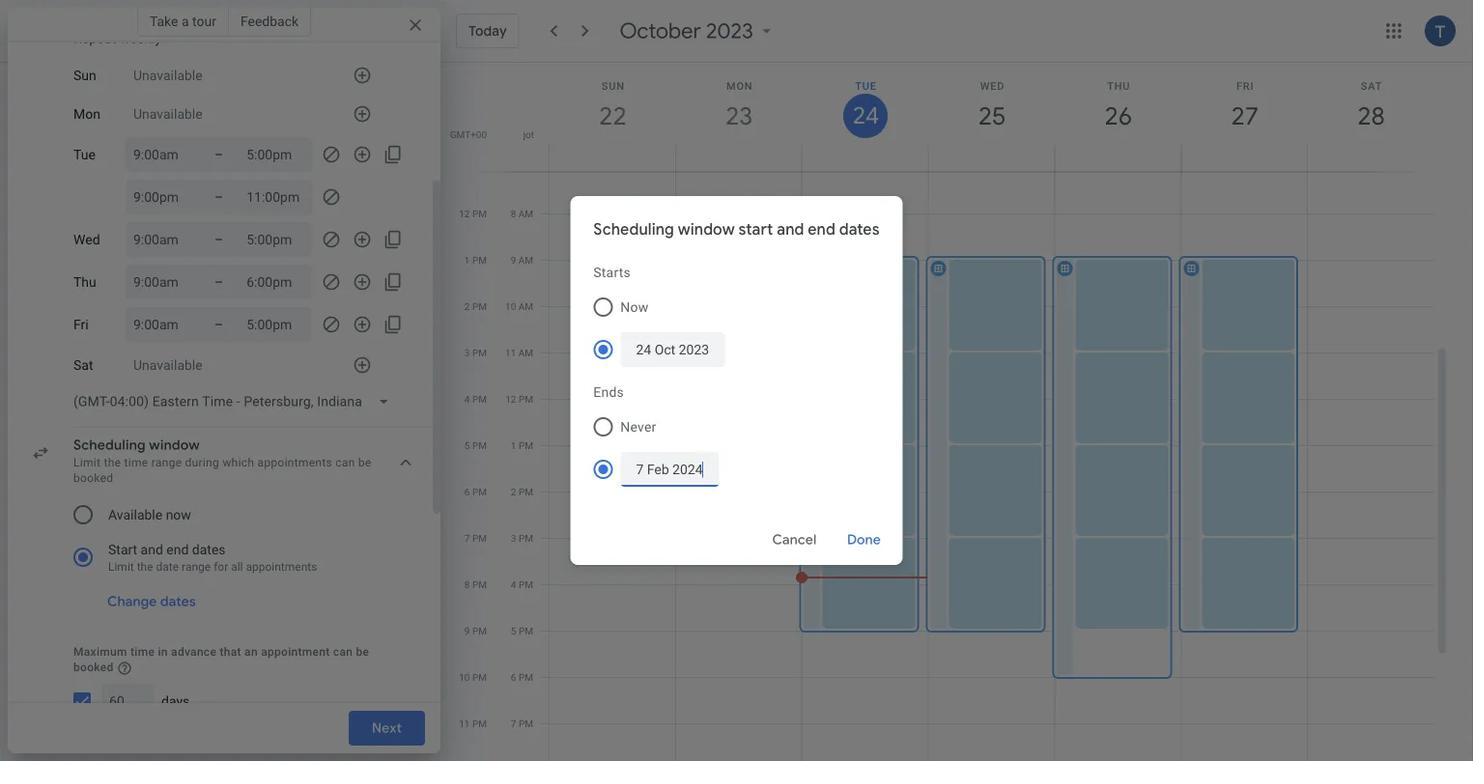 Task type: vqa. For each thing, say whether or not it's contained in the screenshot.
Enable keyboard shortcuts
no



Task type: locate. For each thing, give the bounding box(es) containing it.
pm
[[472, 208, 487, 220], [472, 255, 487, 266], [472, 301, 487, 313], [472, 347, 487, 359], [472, 394, 487, 405], [519, 394, 533, 405], [472, 440, 487, 452], [519, 440, 533, 452], [472, 487, 487, 498], [519, 487, 533, 498], [472, 533, 487, 544], [519, 533, 533, 544], [472, 579, 487, 591], [519, 579, 533, 591], [472, 626, 487, 637], [519, 626, 533, 637], [472, 672, 487, 684], [519, 672, 533, 684], [472, 718, 487, 730], [519, 718, 533, 730]]

now
[[166, 507, 191, 523]]

2 vertical spatial unavailable
[[133, 357, 203, 373]]

appointments right "all" on the left
[[246, 560, 317, 574]]

10 am
[[505, 301, 533, 313]]

0 horizontal spatial 3
[[465, 347, 470, 359]]

0 horizontal spatial 5
[[465, 440, 470, 452]]

appointments inside start and end dates limit the date range for all appointments
[[246, 560, 317, 574]]

1 horizontal spatial the
[[137, 560, 153, 574]]

done
[[848, 531, 881, 549]]

0 vertical spatial unavailable
[[133, 67, 203, 83]]

0 horizontal spatial 12 pm
[[459, 208, 487, 220]]

0 horizontal spatial limit
[[73, 456, 101, 470]]

0 vertical spatial scheduling
[[594, 220, 674, 240]]

1 horizontal spatial 9
[[511, 255, 516, 266]]

time inside scheduling window limit the time range during which appointments can be booked
[[124, 456, 148, 470]]

9 up 10 pm on the left bottom of the page
[[465, 626, 470, 637]]

unavailable for sun
[[133, 67, 203, 83]]

6 column header from the left
[[1181, 63, 1308, 172]]

7 pm right 11 pm
[[511, 718, 533, 730]]

5 – from the top
[[215, 316, 223, 332]]

1 vertical spatial 2 pm
[[511, 487, 533, 498]]

appointment
[[261, 645, 330, 659]]

4 – from the top
[[215, 274, 223, 290]]

– for thu
[[215, 274, 223, 290]]

1 horizontal spatial 7 pm
[[511, 718, 533, 730]]

1 vertical spatial and
[[141, 542, 163, 558]]

– for tue
[[215, 146, 223, 162]]

2
[[465, 301, 470, 313], [511, 487, 516, 498]]

days
[[161, 693, 190, 709]]

8 up '9 pm'
[[465, 579, 470, 591]]

window
[[678, 220, 735, 240], [149, 437, 200, 454]]

0 horizontal spatial 4 pm
[[465, 394, 487, 405]]

0 horizontal spatial 6 pm
[[465, 487, 487, 498]]

change dates
[[107, 593, 196, 611]]

1 horizontal spatial 2
[[511, 487, 516, 498]]

0 vertical spatial 4 pm
[[465, 394, 487, 405]]

date
[[156, 560, 179, 574]]

6 right 10 pm on the left bottom of the page
[[511, 672, 516, 684]]

12
[[459, 208, 470, 220], [506, 394, 516, 405]]

appointments
[[258, 456, 332, 470], [246, 560, 317, 574]]

0 vertical spatial 12
[[459, 208, 470, 220]]

1 horizontal spatial 8
[[511, 208, 516, 220]]

window up during
[[149, 437, 200, 454]]

1 booked from the top
[[73, 472, 113, 485]]

3 column header from the left
[[802, 63, 929, 172]]

–
[[215, 146, 223, 162], [215, 189, 223, 205], [215, 231, 223, 247], [215, 274, 223, 290], [215, 316, 223, 332]]

window inside scheduling window limit the time range during which appointments can be booked
[[149, 437, 200, 454]]

scheduling for scheduling window limit the time range during which appointments can be booked
[[73, 437, 146, 454]]

start and end dates limit the date range for all appointments
[[108, 542, 317, 574]]

and inside start and end dates limit the date range for all appointments
[[141, 542, 163, 558]]

1 horizontal spatial 4
[[511, 579, 516, 591]]

1 horizontal spatial 1
[[511, 440, 516, 452]]

0 vertical spatial time
[[124, 456, 148, 470]]

mon
[[73, 106, 100, 122]]

scheduling up the starts
[[594, 220, 674, 240]]

0 horizontal spatial 6
[[465, 487, 470, 498]]

range left for
[[182, 560, 211, 574]]

window for limit
[[149, 437, 200, 454]]

0 vertical spatial 2
[[465, 301, 470, 313]]

scheduling inside dialog
[[594, 220, 674, 240]]

1 vertical spatial 11
[[505, 347, 516, 359]]

range inside scheduling window limit the time range during which appointments can be booked
[[151, 456, 182, 470]]

1 horizontal spatial window
[[678, 220, 735, 240]]

column header
[[549, 63, 676, 172], [675, 63, 803, 172], [802, 63, 929, 172], [928, 63, 1056, 172], [1055, 63, 1182, 172], [1181, 63, 1308, 172], [1307, 63, 1435, 172]]

done button
[[834, 517, 895, 563]]

feedback button
[[229, 6, 311, 37]]

be inside scheduling window limit the time range during which appointments can be booked
[[358, 456, 372, 470]]

0 vertical spatial 10
[[505, 301, 516, 313]]

11 am
[[459, 162, 487, 173], [505, 347, 533, 359]]

limit inside start and end dates limit the date range for all appointments
[[108, 560, 134, 574]]

7 column header from the left
[[1307, 63, 1435, 172]]

today
[[469, 22, 507, 40]]

0 vertical spatial and
[[777, 220, 804, 240]]

sat
[[73, 357, 93, 373]]

12 down the 10 am
[[506, 394, 516, 405]]

limit
[[73, 456, 101, 470], [108, 560, 134, 574]]

an
[[245, 645, 258, 659]]

0 horizontal spatial 4
[[465, 394, 470, 405]]

1 horizontal spatial 3 pm
[[511, 533, 533, 544]]

unavailable right the sat
[[133, 357, 203, 373]]

0 horizontal spatial 1 pm
[[465, 255, 487, 266]]

0 horizontal spatial 3 pm
[[465, 347, 487, 359]]

1 vertical spatial the
[[137, 560, 153, 574]]

and right 'start'
[[777, 220, 804, 240]]

be
[[358, 456, 372, 470], [356, 645, 369, 659]]

11 pm
[[459, 718, 487, 730]]

0 horizontal spatial 9
[[465, 626, 470, 637]]

1 vertical spatial can
[[333, 645, 353, 659]]

1 horizontal spatial 5
[[511, 626, 516, 637]]

0 horizontal spatial end
[[166, 542, 189, 558]]

can
[[336, 456, 355, 470], [333, 645, 353, 659]]

1 vertical spatial 4 pm
[[511, 579, 533, 591]]

5 column header from the left
[[1055, 63, 1182, 172]]

0 vertical spatial booked
[[73, 472, 113, 485]]

2 vertical spatial 11
[[459, 718, 470, 730]]

0 horizontal spatial 8
[[465, 579, 470, 591]]

end right 'start'
[[808, 220, 836, 240]]

0 vertical spatial 5 pm
[[465, 440, 487, 452]]

0 horizontal spatial and
[[141, 542, 163, 558]]

booked up available
[[73, 472, 113, 485]]

4
[[465, 394, 470, 405], [511, 579, 516, 591]]

sun
[[73, 67, 96, 83]]

am down the 10 am
[[519, 347, 533, 359]]

dates
[[839, 220, 880, 240], [192, 542, 226, 558], [160, 593, 196, 611]]

1 vertical spatial 6
[[511, 672, 516, 684]]

0 vertical spatial 1 pm
[[465, 255, 487, 266]]

1 vertical spatial unavailable
[[133, 106, 203, 122]]

5
[[465, 440, 470, 452], [511, 626, 516, 637]]

the inside scheduling window limit the time range during which appointments can be booked
[[104, 456, 121, 470]]

dates inside button
[[160, 593, 196, 611]]

12 left 8 am
[[459, 208, 470, 220]]

1 vertical spatial 12 pm
[[506, 394, 533, 405]]

scheduling up available
[[73, 437, 146, 454]]

option group containing available now
[[66, 494, 398, 579]]

0 vertical spatial be
[[358, 456, 372, 470]]

0 vertical spatial window
[[678, 220, 735, 240]]

7
[[511, 162, 516, 173], [465, 533, 470, 544], [511, 718, 516, 730]]

6 pm
[[465, 487, 487, 498], [511, 672, 533, 684]]

scheduling inside scheduling window limit the time range during which appointments can be booked
[[73, 437, 146, 454]]

which
[[223, 456, 254, 470]]

booked inside scheduling window limit the time range during which appointments can be booked
[[73, 472, 113, 485]]

11 down 10 pm on the left bottom of the page
[[459, 718, 470, 730]]

1 column header from the left
[[549, 63, 676, 172]]

0 vertical spatial 5
[[465, 440, 470, 452]]

1 horizontal spatial scheduling
[[594, 220, 674, 240]]

3
[[465, 347, 470, 359], [511, 533, 516, 544]]

today button
[[456, 14, 520, 48]]

1 vertical spatial be
[[356, 645, 369, 659]]

tue
[[73, 147, 96, 163]]

0 vertical spatial 9
[[511, 255, 516, 266]]

10 down "9 am"
[[505, 301, 516, 313]]

3 – from the top
[[215, 231, 223, 247]]

2 vertical spatial dates
[[160, 593, 196, 611]]

1 – from the top
[[215, 146, 223, 162]]

unavailable right mon
[[133, 106, 203, 122]]

2 pm
[[465, 301, 487, 313], [511, 487, 533, 498]]

0 horizontal spatial scheduling
[[73, 437, 146, 454]]

1 pm
[[465, 255, 487, 266], [511, 440, 533, 452]]

11 am down the 10 am
[[505, 347, 533, 359]]

0 horizontal spatial 5 pm
[[465, 440, 487, 452]]

1 vertical spatial window
[[149, 437, 200, 454]]

1 horizontal spatial 11 am
[[505, 347, 533, 359]]

the up available
[[104, 456, 121, 470]]

7 right 11 pm
[[511, 718, 516, 730]]

0 vertical spatial limit
[[73, 456, 101, 470]]

2 column header from the left
[[675, 63, 803, 172]]

11 down the 10 am
[[505, 347, 516, 359]]

booked down maximum
[[73, 661, 114, 674]]

1 unavailable from the top
[[133, 67, 203, 83]]

jot
[[523, 129, 534, 140]]

option group
[[586, 255, 880, 375], [586, 375, 880, 495], [66, 494, 398, 579]]

– for fri
[[215, 316, 223, 332]]

1
[[465, 255, 470, 266], [511, 440, 516, 452]]

window left 'start'
[[678, 220, 735, 240]]

thu
[[73, 274, 96, 290]]

available now
[[108, 507, 191, 523]]

1 vertical spatial 8
[[465, 579, 470, 591]]

and up date in the left of the page
[[141, 542, 163, 558]]

8 down 7 am
[[511, 208, 516, 220]]

1 horizontal spatial limit
[[108, 560, 134, 574]]

be inside maximum time in advance that an appointment can be booked
[[356, 645, 369, 659]]

9 am
[[511, 255, 533, 266]]

1 vertical spatial booked
[[73, 661, 114, 674]]

1 vertical spatial 4
[[511, 579, 516, 591]]

1 vertical spatial 1 pm
[[511, 440, 533, 452]]

1 vertical spatial 7 pm
[[511, 718, 533, 730]]

0 horizontal spatial 11 am
[[459, 162, 487, 173]]

unavailable
[[133, 67, 203, 83], [133, 106, 203, 122], [133, 357, 203, 373]]

7 pm
[[465, 533, 487, 544], [511, 718, 533, 730]]

all
[[231, 560, 243, 574]]

1 vertical spatial scheduling
[[73, 437, 146, 454]]

booked
[[73, 472, 113, 485], [73, 661, 114, 674]]

10
[[505, 301, 516, 313], [459, 672, 470, 684]]

11 am down gmt+00
[[459, 162, 487, 173]]

0 horizontal spatial 10
[[459, 672, 470, 684]]

1 vertical spatial 10
[[459, 672, 470, 684]]

7 up 8 am
[[511, 162, 516, 173]]

grid
[[448, 63, 1450, 761]]

0 vertical spatial 1
[[465, 255, 470, 266]]

the inside start and end dates limit the date range for all appointments
[[137, 560, 153, 574]]

window inside dialog
[[678, 220, 735, 240]]

range
[[151, 456, 182, 470], [182, 560, 211, 574]]

change dates button
[[100, 585, 204, 619]]

5 pm
[[465, 440, 487, 452], [511, 626, 533, 637]]

1 vertical spatial range
[[182, 560, 211, 574]]

time
[[124, 456, 148, 470], [130, 645, 155, 659]]

6
[[465, 487, 470, 498], [511, 672, 516, 684]]

8 am
[[511, 208, 533, 220]]

12 pm left ends
[[506, 394, 533, 405]]

0 vertical spatial can
[[336, 456, 355, 470]]

am
[[472, 162, 487, 173], [519, 162, 533, 173], [519, 208, 533, 220], [519, 255, 533, 266], [519, 301, 533, 313], [519, 347, 533, 359]]

10 up 11 pm
[[459, 672, 470, 684]]

1 vertical spatial dates
[[192, 542, 226, 558]]

1 vertical spatial 6 pm
[[511, 672, 533, 684]]

9
[[511, 255, 516, 266], [465, 626, 470, 637]]

maximum time in advance that an appointment can be booked
[[73, 645, 369, 674]]

1 horizontal spatial 12 pm
[[506, 394, 533, 405]]

0 vertical spatial 2 pm
[[465, 301, 487, 313]]

scheduling
[[594, 220, 674, 240], [73, 437, 146, 454]]

1 horizontal spatial 4 pm
[[511, 579, 533, 591]]

2 unavailable from the top
[[133, 106, 203, 122]]

1 vertical spatial end
[[166, 542, 189, 558]]

4 pm
[[465, 394, 487, 405], [511, 579, 533, 591]]

unavailable down take
[[133, 67, 203, 83]]

appointments right which
[[258, 456, 332, 470]]

start
[[108, 542, 137, 558]]

8
[[511, 208, 516, 220], [465, 579, 470, 591]]

range inside start and end dates limit the date range for all appointments
[[182, 560, 211, 574]]

10 pm
[[459, 672, 487, 684]]

in
[[158, 645, 168, 659]]

october
[[620, 17, 701, 44]]

3 unavailable from the top
[[133, 357, 203, 373]]

7 pm up 8 pm
[[465, 533, 487, 544]]

time inside maximum time in advance that an appointment can be booked
[[130, 645, 155, 659]]

end
[[808, 220, 836, 240], [166, 542, 189, 558]]

10 for 10 am
[[505, 301, 516, 313]]

0 vertical spatial 6 pm
[[465, 487, 487, 498]]

1 vertical spatial appointments
[[246, 560, 317, 574]]

0 vertical spatial range
[[151, 456, 182, 470]]

11 down gmt+00
[[459, 162, 470, 173]]

time up available
[[124, 456, 148, 470]]

option group containing starts
[[586, 255, 880, 375]]

start
[[739, 220, 773, 240]]

1 vertical spatial 5 pm
[[511, 626, 533, 637]]

11
[[459, 162, 470, 173], [505, 347, 516, 359], [459, 718, 470, 730]]

3 pm
[[465, 347, 487, 359], [511, 533, 533, 544]]

am down "9 am"
[[519, 301, 533, 313]]

end up date in the left of the page
[[166, 542, 189, 558]]

1 horizontal spatial 2 pm
[[511, 487, 533, 498]]

6 pm up 8 pm
[[465, 487, 487, 498]]

12 pm
[[459, 208, 487, 220], [506, 394, 533, 405]]

12 pm left 8 am
[[459, 208, 487, 220]]

time left in
[[130, 645, 155, 659]]

0 vertical spatial 11 am
[[459, 162, 487, 173]]

range left during
[[151, 456, 182, 470]]

next
[[372, 720, 402, 737]]

a
[[182, 13, 189, 29]]

8 pm
[[465, 579, 487, 591]]

1 vertical spatial 9
[[465, 626, 470, 637]]

6 pm right 10 pm on the left bottom of the page
[[511, 672, 533, 684]]

1 vertical spatial 7
[[465, 533, 470, 544]]

and
[[777, 220, 804, 240], [141, 542, 163, 558]]

6 up 8 pm
[[465, 487, 470, 498]]

2 booked from the top
[[73, 661, 114, 674]]

the left date in the left of the page
[[137, 560, 153, 574]]

– for wed
[[215, 231, 223, 247]]

scheduling window limit the time range during which appointments can be booked
[[73, 437, 372, 485]]

unavailable for mon
[[133, 106, 203, 122]]

7 up 8 pm
[[465, 533, 470, 544]]

9 up the 10 am
[[511, 255, 516, 266]]

0 horizontal spatial 7 pm
[[465, 533, 487, 544]]

starts
[[594, 264, 631, 280]]



Task type: describe. For each thing, give the bounding box(es) containing it.
0 horizontal spatial 1
[[465, 255, 470, 266]]

2 – from the top
[[215, 189, 223, 205]]

0 vertical spatial 6
[[465, 487, 470, 498]]

for
[[214, 560, 228, 574]]

1 vertical spatial 3 pm
[[511, 533, 533, 544]]

End date of the appointment schedules text field
[[636, 452, 704, 487]]

0 vertical spatial 3
[[465, 347, 470, 359]]

0 vertical spatial 4
[[465, 394, 470, 405]]

dates inside start and end dates limit the date range for all appointments
[[192, 542, 226, 558]]

am down 8 am
[[519, 255, 533, 266]]

gmt+00
[[450, 129, 487, 140]]

take a tour
[[150, 13, 216, 29]]

1 vertical spatial 1
[[511, 440, 516, 452]]

scheduling for scheduling window start and end dates
[[594, 220, 674, 240]]

wed
[[73, 232, 100, 248]]

take a tour button
[[137, 6, 229, 37]]

Maximum days in advance that an appointment can be booked number field
[[109, 684, 146, 719]]

cancel
[[773, 531, 817, 549]]

grid containing gmt+00
[[448, 63, 1450, 761]]

1 vertical spatial 12
[[506, 394, 516, 405]]

0 vertical spatial 7
[[511, 162, 516, 173]]

booked inside maximum time in advance that an appointment can be booked
[[73, 661, 114, 674]]

0 horizontal spatial 2 pm
[[465, 301, 487, 313]]

that
[[220, 645, 241, 659]]

scheduling window start and end dates dialog
[[570, 196, 903, 565]]

cancel button
[[764, 517, 826, 563]]

0 horizontal spatial 12
[[459, 208, 470, 220]]

take
[[150, 13, 178, 29]]

dates inside dialog
[[839, 220, 880, 240]]

1 vertical spatial 5
[[511, 626, 516, 637]]

scheduling window start and end dates
[[594, 220, 880, 240]]

9 for 9 am
[[511, 255, 516, 266]]

now
[[621, 299, 649, 315]]

0 vertical spatial 11
[[459, 162, 470, 173]]

next button
[[349, 711, 425, 746]]

october 2023
[[620, 17, 754, 44]]

am down jot
[[519, 162, 533, 173]]

4 column header from the left
[[928, 63, 1056, 172]]

0 vertical spatial 3 pm
[[465, 347, 487, 359]]

tour
[[192, 13, 216, 29]]

1 horizontal spatial 1 pm
[[511, 440, 533, 452]]

feedback
[[240, 13, 299, 29]]

1 horizontal spatial 5 pm
[[511, 626, 533, 637]]

limit inside scheduling window limit the time range during which appointments can be booked
[[73, 456, 101, 470]]

and inside dialog
[[777, 220, 804, 240]]

7 am
[[511, 162, 533, 173]]

0 horizontal spatial 2
[[465, 301, 470, 313]]

8 for 8 am
[[511, 208, 516, 220]]

end inside dialog
[[808, 220, 836, 240]]

end inside start and end dates limit the date range for all appointments
[[166, 542, 189, 558]]

change
[[107, 593, 157, 611]]

am down 7 am
[[519, 208, 533, 220]]

1 horizontal spatial 6
[[511, 672, 516, 684]]

2 vertical spatial 7
[[511, 718, 516, 730]]

can inside maximum time in advance that an appointment can be booked
[[333, 645, 353, 659]]

2023
[[706, 17, 754, 44]]

1 vertical spatial 2
[[511, 487, 516, 498]]

Start date of the appointment schedules text field
[[636, 332, 710, 367]]

1 horizontal spatial 6 pm
[[511, 672, 533, 684]]

window for start
[[678, 220, 735, 240]]

9 for 9 pm
[[465, 626, 470, 637]]

advance
[[171, 645, 217, 659]]

maximum
[[73, 645, 127, 659]]

during
[[185, 456, 219, 470]]

1 vertical spatial 3
[[511, 533, 516, 544]]

appointments inside scheduling window limit the time range during which appointments can be booked
[[258, 456, 332, 470]]

8 for 8 pm
[[465, 579, 470, 591]]

never
[[621, 419, 657, 435]]

0 vertical spatial 7 pm
[[465, 533, 487, 544]]

can inside scheduling window limit the time range during which appointments can be booked
[[336, 456, 355, 470]]

available
[[108, 507, 162, 523]]

am down gmt+00
[[472, 162, 487, 173]]

option group containing ends
[[586, 375, 880, 495]]

9 pm
[[465, 626, 487, 637]]

ends
[[594, 384, 624, 400]]

unavailable for sat
[[133, 357, 203, 373]]

1 vertical spatial 11 am
[[505, 347, 533, 359]]

october 2023 button
[[612, 17, 785, 44]]

fri
[[73, 317, 89, 333]]

10 for 10 pm
[[459, 672, 470, 684]]



